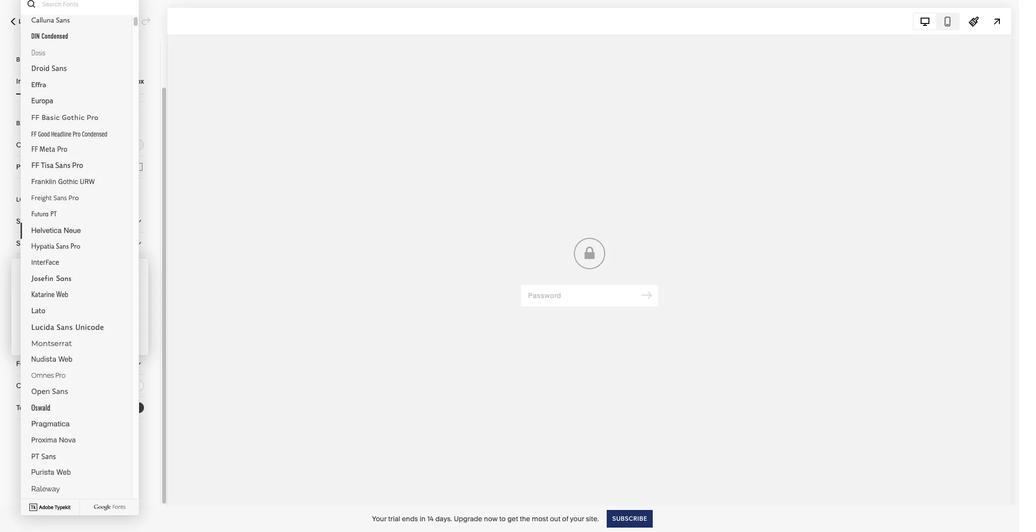 Task type: describe. For each thing, give the bounding box(es) containing it.
set all to system fonts
[[39, 472, 121, 479]]

font preview image inside 'modal' dialog
[[11, 261, 130, 278]]

set all to system fonts button
[[16, 463, 144, 489]]

reset
[[37, 445, 56, 452]]

2 vertical spatial to
[[500, 515, 506, 524]]

fonts
[[101, 472, 121, 479]]

lock for lock screen
[[19, 18, 35, 25]]

branding
[[16, 56, 50, 63]]

lock screen
[[19, 18, 62, 25]]

screen
[[37, 18, 62, 25]]

font
[[16, 360, 31, 368]]

background
[[16, 120, 61, 127]]

most
[[532, 515, 549, 524]]

text color
[[16, 404, 49, 413]]

days.
[[436, 515, 452, 524]]

page
[[16, 163, 33, 171]]

set
[[39, 472, 50, 479]]

ends
[[402, 515, 418, 524]]

lock screen button
[[0, 11, 73, 32]]

upgrade
[[454, 515, 483, 524]]

image height
[[16, 77, 60, 86]]

defaults
[[92, 445, 123, 452]]

letter spacing
[[22, 325, 69, 334]]

to for all
[[64, 472, 73, 479]]

font button
[[16, 353, 144, 375]]

Search Fonts text field
[[21, 0, 139, 15]]

page border
[[16, 163, 57, 171]]

14
[[427, 515, 434, 524]]

reset styles to defaults button
[[16, 436, 144, 463]]

the
[[520, 515, 531, 524]]

password
[[16, 317, 52, 324]]

image
[[16, 77, 37, 86]]

2 color button from the top
[[16, 277, 144, 298]]

lock for lock
[[16, 196, 33, 203]]

your trial ends in 14 days. upgrade now to get the most out of your site.
[[372, 515, 599, 524]]

reset styles to defaults
[[37, 445, 123, 452]]



Task type: vqa. For each thing, say whether or not it's contained in the screenshot.
Color within button
yes



Task type: locate. For each thing, give the bounding box(es) containing it.
None field
[[112, 76, 144, 87], [106, 324, 138, 335], [112, 76, 144, 87], [106, 324, 138, 335]]

color button up spacing
[[16, 277, 144, 298]]

None range field
[[16, 92, 144, 96], [22, 341, 138, 344], [16, 92, 144, 96], [22, 341, 138, 344]]

0 vertical spatial color button
[[16, 134, 144, 156]]

get
[[508, 515, 518, 524]]

now
[[484, 515, 498, 524]]

lock inside button
[[19, 18, 35, 25]]

styles
[[58, 445, 80, 452]]

height
[[39, 77, 60, 86]]

to right styles
[[82, 445, 90, 452]]

2 horizontal spatial to
[[500, 515, 506, 524]]

color inside button
[[31, 404, 49, 413]]

lock down the page
[[16, 196, 33, 203]]

in
[[420, 515, 426, 524]]

your
[[372, 515, 387, 524]]

out
[[550, 515, 561, 524]]

all
[[51, 472, 63, 479]]

system
[[74, 472, 99, 479]]

to right "all"
[[64, 472, 73, 479]]

trial
[[388, 515, 400, 524]]

1 vertical spatial lock
[[16, 196, 33, 203]]

tab list
[[914, 13, 959, 29]]

3 color button from the top
[[16, 375, 144, 397]]

modal dialog containing letter spacing
[[11, 259, 148, 356]]

border
[[34, 163, 57, 171]]

color up the page
[[16, 141, 34, 149]]

lock left screen
[[19, 18, 35, 25]]

site.
[[586, 515, 599, 524]]

1 horizontal spatial to
[[82, 445, 90, 452]]

letter
[[22, 325, 41, 334]]

lock
[[19, 18, 35, 25], [16, 196, 33, 203]]

to
[[82, 445, 90, 452], [64, 472, 73, 479], [500, 515, 506, 524]]

0 vertical spatial lock
[[19, 18, 35, 25]]

text color button
[[16, 397, 144, 419]]

text
[[16, 404, 29, 413]]

1 color button from the top
[[16, 134, 144, 156]]

to left get
[[500, 515, 506, 524]]

2 vertical spatial color button
[[16, 375, 144, 397]]

color button up the border
[[16, 134, 144, 156]]

your
[[570, 515, 584, 524]]

font preview image
[[21, 13, 139, 29], [21, 29, 139, 45], [21, 45, 139, 61], [21, 61, 139, 77], [21, 77, 139, 94], [21, 94, 139, 110], [21, 110, 139, 126], [21, 126, 139, 142], [21, 142, 139, 158], [21, 158, 139, 174], [21, 174, 139, 191], [21, 191, 139, 207], [21, 207, 139, 223], [21, 223, 139, 239], [21, 239, 139, 255], [21, 255, 139, 271], [11, 261, 130, 278], [21, 271, 139, 288], [21, 288, 139, 304], [21, 304, 139, 320], [21, 320, 139, 336], [21, 336, 139, 352], [21, 352, 139, 368], [21, 368, 139, 385], [21, 385, 139, 401], [21, 401, 139, 417], [21, 417, 139, 433], [21, 433, 139, 449], [21, 449, 139, 465], [21, 465, 139, 482], [21, 482, 139, 498], [21, 498, 139, 514]]

color right text
[[31, 404, 49, 413]]

of
[[562, 515, 569, 524]]

1 vertical spatial to
[[64, 472, 73, 479]]

to for styles
[[82, 445, 90, 452]]

color button
[[16, 134, 144, 156], [16, 277, 144, 298], [16, 375, 144, 397]]

spacing
[[42, 325, 69, 334]]

modal dialog
[[21, 0, 139, 516], [11, 259, 148, 356]]

color up the password
[[16, 283, 34, 292]]

color
[[16, 141, 34, 149], [16, 283, 34, 292], [16, 382, 34, 390], [31, 404, 49, 413]]

color button up text color button on the left
[[16, 375, 144, 397]]

1 vertical spatial color button
[[16, 277, 144, 298]]

color down font
[[16, 382, 34, 390]]

0 horizontal spatial to
[[64, 472, 73, 479]]

0 vertical spatial to
[[82, 445, 90, 452]]



